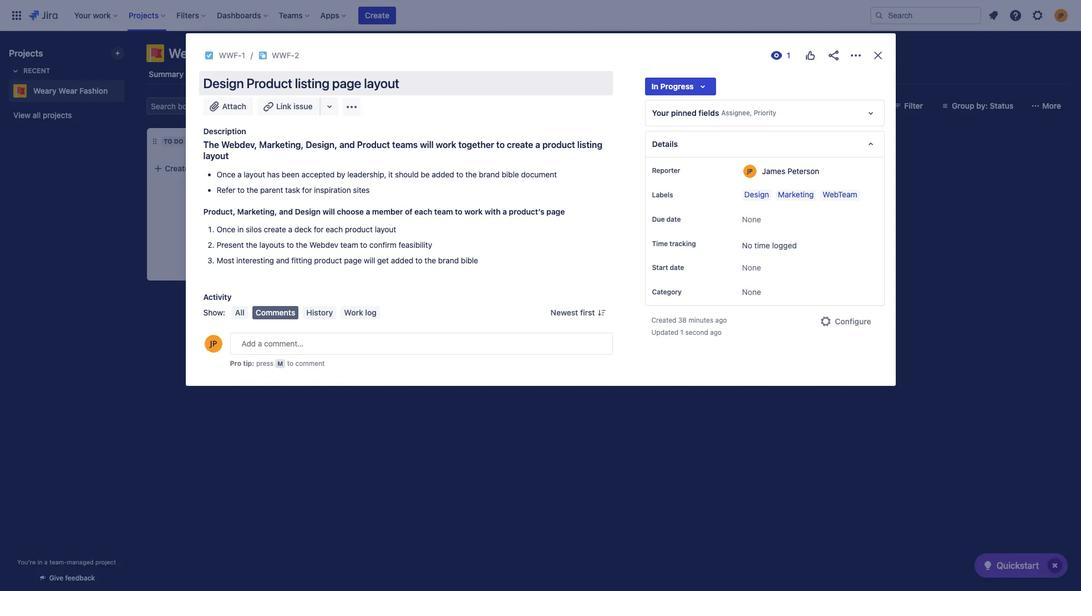 Task type: vqa. For each thing, say whether or not it's contained in the screenshot.
Help image
no



Task type: describe. For each thing, give the bounding box(es) containing it.
summary link
[[146, 64, 186, 84]]

1 vertical spatial team
[[340, 240, 358, 250]]

a right with
[[503, 207, 507, 216]]

0 vertical spatial product
[[247, 75, 292, 91]]

created 38 minutes ago updated 1 second ago
[[652, 316, 727, 337]]

share image
[[827, 49, 840, 62]]

interesting
[[236, 256, 274, 265]]

time
[[652, 240, 668, 248]]

to inside the webdev, marketing, design, and product teams will work together to create a product listing layout
[[496, 140, 505, 150]]

once for once a layout has been accepted by leadership, it should be added to the brand bible document
[[217, 170, 235, 179]]

recent
[[23, 67, 50, 75]]

newest first button
[[544, 306, 613, 320]]

0 horizontal spatial wear
[[59, 86, 78, 95]]

create banner
[[0, 0, 1081, 31]]

2 horizontal spatial weary
[[354, 166, 376, 175]]

2
[[295, 50, 299, 60]]

issues link
[[419, 64, 447, 84]]

by
[[337, 170, 345, 179]]

together
[[458, 140, 494, 150]]

design for design
[[745, 190, 769, 199]]

view
[[13, 110, 31, 120]]

work
[[344, 308, 363, 317]]

issues
[[421, 69, 445, 79]]

none for category
[[742, 288, 761, 297]]

created
[[652, 316, 677, 325]]

in progress
[[652, 82, 694, 91]]

your pinned fields assignee, priority
[[652, 108, 777, 118]]

confirm
[[369, 240, 397, 250]]

category
[[652, 288, 682, 296]]

copy link to issue image
[[297, 50, 306, 59]]

and for a
[[276, 256, 289, 265]]

design up 29 february 2024 image
[[295, 207, 321, 216]]

logged
[[772, 241, 797, 250]]

once in silos create a deck for each product layout
[[217, 225, 396, 234]]

give feedback
[[49, 574, 95, 583]]

1 vertical spatial wwf-1 link
[[326, 235, 350, 244]]

task image
[[313, 235, 322, 244]]

create inside primary element
[[365, 10, 389, 20]]

configure
[[835, 317, 871, 326]]

link issue
[[276, 102, 313, 111]]

pages
[[386, 69, 408, 79]]

0 horizontal spatial 0
[[188, 136, 193, 146]]

has
[[267, 170, 280, 179]]

team-
[[49, 559, 67, 566]]

link web pages and more image
[[323, 100, 336, 113]]

summary
[[149, 69, 184, 79]]

product's
[[509, 207, 545, 216]]

calendar link
[[256, 64, 294, 84]]

pro tip: press m to comment
[[230, 359, 325, 368]]

collapse recent projects image
[[9, 64, 22, 78]]

in for you're
[[37, 559, 43, 566]]

webteam link
[[821, 190, 860, 201]]

1 vertical spatial marketing,
[[237, 207, 277, 216]]

your pinned fields element
[[645, 100, 885, 127]]

wwf-1 inside design product listing page layout dialog
[[219, 50, 245, 60]]

pinned
[[671, 108, 697, 118]]

in for once
[[238, 225, 244, 234]]

press
[[256, 359, 273, 368]]

settings
[[593, 69, 623, 79]]

details
[[652, 139, 678, 149]]

present the layouts to the webdev team to confirm feasibility
[[217, 240, 432, 250]]

1 vertical spatial added
[[391, 256, 413, 265]]

deck
[[295, 225, 312, 234]]

james peterson
[[762, 166, 820, 176]]

done 0
[[477, 136, 504, 146]]

marketing, inside the webdev, marketing, design, and product teams will work together to create a product listing layout
[[259, 140, 304, 150]]

sites
[[353, 185, 370, 195]]

profile image of james peterson image
[[204, 335, 222, 353]]

you're
[[17, 559, 36, 566]]

link
[[276, 102, 292, 111]]

project settings link
[[563, 64, 625, 84]]

0 vertical spatial brand
[[479, 170, 500, 179]]

29 february 2024 image
[[315, 219, 324, 227]]

the down 'together'
[[466, 170, 477, 179]]

design link
[[742, 190, 772, 201]]

all
[[235, 308, 245, 317]]

board
[[197, 69, 219, 79]]

once for once in silos create a deck for each product layout
[[217, 225, 235, 234]]

description
[[203, 127, 246, 136]]

configure link
[[813, 313, 878, 331]]

marketing link
[[776, 190, 816, 201]]

design the weary wear site
[[313, 166, 412, 175]]

create button inside primary element
[[358, 6, 396, 24]]

most interesting and fitting product page will get added to the brand bible
[[217, 256, 478, 265]]

accepted
[[302, 170, 335, 179]]

1 vertical spatial fashion
[[80, 86, 108, 95]]

work log button
[[341, 306, 380, 320]]

tab list containing board
[[140, 64, 1075, 84]]

2 vertical spatial will
[[364, 256, 375, 265]]

design,
[[306, 140, 337, 150]]

38
[[678, 316, 687, 325]]

the
[[203, 140, 219, 150]]

wwf-2
[[272, 50, 299, 60]]

no time logged
[[742, 241, 797, 250]]

forms
[[349, 69, 372, 79]]

peterson
[[788, 166, 820, 176]]

29 february 2024 image
[[315, 219, 324, 227]]

wwf- for wwf-1 link to the left
[[219, 50, 242, 60]]

product inside the webdev, marketing, design, and product teams will work together to create a product listing layout
[[357, 140, 390, 150]]

wwf- for wwf-1 link to the bottom
[[326, 235, 347, 244]]

will inside the webdev, marketing, design, and product teams will work together to create a product listing layout
[[420, 140, 434, 150]]

Search board text field
[[148, 98, 232, 114]]

fitting
[[291, 256, 312, 265]]

1 horizontal spatial added
[[432, 170, 454, 179]]

date for due date
[[667, 215, 681, 224]]

a inside the webdev, marketing, design, and product teams will work together to create a product listing layout
[[535, 140, 540, 150]]

updated
[[652, 329, 679, 337]]

forms link
[[347, 64, 375, 84]]

dismiss quickstart image
[[1046, 557, 1064, 575]]

to left confirm
[[360, 240, 367, 250]]

the up inspiration at left
[[340, 166, 351, 175]]

history button
[[303, 306, 336, 320]]

assignee,
[[722, 109, 752, 117]]

been
[[282, 170, 300, 179]]

reports link
[[456, 64, 489, 84]]

primary element
[[7, 0, 871, 31]]

wwf- for wwf-2 link
[[272, 50, 295, 60]]

1 vertical spatial each
[[326, 225, 343, 234]]

1 horizontal spatial wwf-1
[[326, 235, 350, 244]]

1 vertical spatial create
[[264, 225, 286, 234]]

to right m
[[287, 359, 294, 368]]

quickstart button
[[975, 554, 1068, 578]]

weary wear fashion inside weary wear fashion link
[[33, 86, 108, 95]]

start date
[[652, 264, 684, 272]]

to right refer
[[238, 185, 245, 195]]

minutes
[[689, 316, 714, 325]]

0 vertical spatial page
[[332, 75, 361, 91]]

in for in progress 1
[[320, 138, 327, 145]]

be
[[421, 170, 430, 179]]

you're in a team-managed project
[[17, 559, 116, 566]]

time
[[755, 241, 770, 250]]

design product listing page layout
[[203, 75, 399, 91]]

29
[[324, 219, 332, 226]]

most
[[217, 256, 234, 265]]

activity
[[203, 292, 232, 302]]



Task type: locate. For each thing, give the bounding box(es) containing it.
a up document
[[535, 140, 540, 150]]

for up task image
[[314, 225, 324, 234]]

1 horizontal spatial each
[[415, 207, 432, 216]]

in inside dialog
[[238, 225, 244, 234]]

weary up sites
[[354, 166, 376, 175]]

menu bar inside design product listing page layout dialog
[[230, 306, 382, 320]]

to down 'together'
[[456, 170, 463, 179]]

1 horizontal spatial product
[[357, 140, 390, 150]]

wwf-1 link down feb
[[326, 235, 350, 244]]

0 vertical spatial each
[[415, 207, 432, 216]]

1 horizontal spatial weary
[[169, 45, 207, 61]]

feb
[[334, 219, 346, 226]]

fashion up calendar
[[243, 45, 289, 61]]

0 vertical spatial in
[[652, 82, 659, 91]]

comment
[[295, 359, 325, 368]]

progress up 'by'
[[328, 138, 363, 145]]

wwf-1 link up list
[[219, 49, 245, 62]]

once up present
[[217, 225, 235, 234]]

0 vertical spatial date
[[667, 215, 681, 224]]

to
[[164, 138, 172, 145]]

0 horizontal spatial wwf-1
[[219, 50, 245, 60]]

view all projects
[[13, 110, 72, 120]]

0
[[188, 136, 193, 146], [499, 136, 504, 146], [328, 255, 333, 264]]

in progress 1
[[320, 136, 371, 146]]

1 horizontal spatial wwf-1 link
[[326, 235, 350, 244]]

project
[[95, 559, 116, 566]]

do
[[174, 138, 183, 145]]

vote options: no one has voted for this issue yet. image
[[804, 49, 817, 62]]

projects
[[9, 48, 43, 58]]

0 vertical spatial bible
[[502, 170, 519, 179]]

0 vertical spatial progress
[[661, 82, 694, 91]]

create inside the webdev, marketing, design, and product teams will work together to create a product listing layout
[[507, 140, 533, 150]]

weary down the recent
[[33, 86, 57, 95]]

inspiration
[[314, 185, 351, 195]]

1 inside created 38 minutes ago updated 1 second ago
[[681, 329, 684, 337]]

each right 29 february 2024 image
[[326, 225, 343, 234]]

and down task
[[279, 207, 293, 216]]

2 vertical spatial product
[[314, 256, 342, 265]]

a
[[535, 140, 540, 150], [238, 170, 242, 179], [366, 207, 370, 216], [503, 207, 507, 216], [288, 225, 292, 234], [44, 559, 48, 566]]

1 vertical spatial ago
[[710, 329, 722, 337]]

1 vertical spatial product
[[345, 225, 373, 234]]

0 horizontal spatial each
[[326, 225, 343, 234]]

leadership,
[[347, 170, 386, 179]]

0 vertical spatial weary wear fashion
[[169, 45, 289, 61]]

document
[[521, 170, 557, 179]]

webteam
[[823, 190, 858, 199]]

progress for in progress
[[661, 82, 694, 91]]

marketing, up the silos
[[237, 207, 277, 216]]

0 horizontal spatial progress
[[328, 138, 363, 145]]

newest first image
[[597, 308, 606, 317]]

1 vertical spatial weary
[[33, 86, 57, 95]]

0 horizontal spatial brand
[[438, 256, 459, 265]]

design up attach button
[[203, 75, 244, 91]]

feedback
[[65, 574, 95, 583]]

1 horizontal spatial 0
[[328, 255, 333, 264]]

0 horizontal spatial weary wear fashion
[[33, 86, 108, 95]]

1 horizontal spatial wwf-
[[272, 50, 295, 60]]

wwf-1 down feb
[[326, 235, 350, 244]]

0 vertical spatial listing
[[295, 75, 329, 91]]

jira image
[[29, 9, 58, 22], [29, 9, 58, 22]]

product down present the layouts to the webdev team to confirm feasibility
[[314, 256, 342, 265]]

weary up board
[[169, 45, 207, 61]]

calendar
[[259, 69, 292, 79]]

design down james
[[745, 190, 769, 199]]

project settings
[[565, 69, 623, 79]]

the left parent
[[247, 185, 258, 195]]

date for start date
[[670, 264, 684, 272]]

teams
[[392, 140, 418, 150]]

present
[[217, 240, 244, 250]]

1 horizontal spatial in
[[652, 82, 659, 91]]

layout
[[364, 75, 399, 91], [203, 151, 229, 161], [244, 170, 265, 179], [375, 225, 396, 234]]

3 none from the top
[[742, 288, 761, 297]]

0 horizontal spatial work
[[436, 140, 456, 150]]

weary wear fashion up list
[[169, 45, 289, 61]]

to left with
[[455, 207, 463, 216]]

refer to the parent task for inspiration sites
[[217, 185, 370, 195]]

give feedback button
[[31, 569, 102, 588]]

date right start
[[670, 264, 684, 272]]

wear left site
[[378, 166, 397, 175]]

newest
[[551, 308, 578, 317]]

2 horizontal spatial will
[[420, 140, 434, 150]]

actions image
[[849, 49, 862, 62]]

attach
[[222, 102, 246, 111]]

and for and
[[279, 207, 293, 216]]

webdev
[[309, 240, 338, 250]]

page right /
[[344, 256, 362, 265]]

0 horizontal spatial weary
[[33, 86, 57, 95]]

tab list
[[140, 64, 1075, 84]]

in left the silos
[[238, 225, 244, 234]]

will right teams on the top of page
[[420, 140, 434, 150]]

in for in progress
[[652, 82, 659, 91]]

0 vertical spatial once
[[217, 170, 235, 179]]

2 vertical spatial weary
[[354, 166, 376, 175]]

highest image
[[417, 235, 426, 244]]

wwf- up list
[[219, 50, 242, 60]]

0 horizontal spatial fashion
[[80, 86, 108, 95]]

0 vertical spatial team
[[434, 207, 453, 216]]

0 right do
[[188, 136, 193, 146]]

close image
[[871, 49, 885, 62]]

menu bar containing all
[[230, 306, 382, 320]]

1 horizontal spatial in
[[238, 225, 244, 234]]

done
[[477, 138, 495, 145]]

in up the accepted
[[320, 138, 327, 145]]

0 down present the layouts to the webdev team to confirm feasibility
[[328, 255, 333, 264]]

team up most interesting and fitting product page will get added to the brand bible
[[340, 240, 358, 250]]

james
[[762, 166, 786, 176]]

will left get
[[364, 256, 375, 265]]

james peterson image
[[429, 233, 443, 246]]

1 vertical spatial product
[[357, 140, 390, 150]]

2 vertical spatial page
[[344, 256, 362, 265]]

task image
[[204, 51, 213, 60]]

and down 'layouts'
[[276, 256, 289, 265]]

1 horizontal spatial listing
[[577, 140, 603, 150]]

1 vertical spatial wwf-1
[[326, 235, 350, 244]]

design
[[203, 75, 244, 91], [313, 166, 338, 175], [745, 190, 769, 199], [295, 207, 321, 216]]

0 horizontal spatial product
[[314, 256, 342, 265]]

0 vertical spatial wear
[[209, 45, 240, 61]]

1 vertical spatial progress
[[328, 138, 363, 145]]

product
[[543, 140, 575, 150], [345, 225, 373, 234], [314, 256, 342, 265]]

0 vertical spatial wwf-1 link
[[219, 49, 245, 62]]

link issue button
[[257, 98, 320, 115]]

work
[[436, 140, 456, 150], [465, 207, 483, 216]]

the
[[340, 166, 351, 175], [466, 170, 477, 179], [247, 185, 258, 195], [246, 240, 257, 250], [296, 240, 307, 250], [425, 256, 436, 265]]

0 horizontal spatial wwf-
[[219, 50, 242, 60]]

of
[[405, 207, 413, 216]]

check image
[[981, 559, 995, 573]]

all button
[[232, 306, 248, 320]]

1 up most interesting and fitting product page will get added to the brand bible
[[347, 235, 350, 244]]

1 horizontal spatial weary wear fashion
[[169, 45, 289, 61]]

to down feasibility
[[416, 256, 423, 265]]

design product listing page layout dialog
[[186, 33, 896, 386]]

and right design,
[[339, 140, 355, 150]]

details element
[[645, 131, 885, 158]]

0 vertical spatial create
[[365, 10, 389, 20]]

refer
[[217, 185, 235, 195]]

will up '29'
[[323, 207, 335, 216]]

1 vertical spatial wear
[[59, 86, 78, 95]]

1 horizontal spatial team
[[434, 207, 453, 216]]

2 once from the top
[[217, 225, 235, 234]]

create
[[507, 140, 533, 150], [264, 225, 286, 234]]

0 horizontal spatial create button
[[147, 159, 297, 179]]

in
[[652, 82, 659, 91], [320, 138, 327, 145]]

2 vertical spatial none
[[742, 288, 761, 297]]

first
[[580, 308, 595, 317]]

29 feb
[[324, 219, 346, 226]]

1 horizontal spatial bible
[[502, 170, 519, 179]]

0 horizontal spatial bible
[[461, 256, 478, 265]]

0 horizontal spatial listing
[[295, 75, 329, 91]]

attach button
[[203, 98, 253, 115]]

parent
[[260, 185, 283, 195]]

in inside 'in progress 1'
[[320, 138, 327, 145]]

product up design the weary wear site
[[357, 140, 390, 150]]

0 horizontal spatial added
[[391, 256, 413, 265]]

a left deck
[[288, 225, 292, 234]]

projects
[[43, 110, 72, 120]]

design up inspiration at left
[[313, 166, 338, 175]]

and inside the webdev, marketing, design, and product teams will work together to create a product listing layout
[[339, 140, 355, 150]]

marketing, up has
[[259, 140, 304, 150]]

1 horizontal spatial create button
[[358, 6, 396, 24]]

add people image
[[285, 99, 299, 113]]

Add a comment… field
[[230, 333, 613, 355]]

brand
[[479, 170, 500, 179], [438, 256, 459, 265]]

wwf-1 link
[[219, 49, 245, 62], [326, 235, 350, 244]]

0 vertical spatial weary
[[169, 45, 207, 61]]

comments
[[256, 308, 295, 317]]

2 horizontal spatial wwf-
[[326, 235, 347, 244]]

search image
[[875, 11, 884, 20]]

0 horizontal spatial will
[[323, 207, 335, 216]]

pro
[[230, 359, 241, 368]]

0 horizontal spatial product
[[247, 75, 292, 91]]

added right get
[[391, 256, 413, 265]]

managed
[[67, 559, 94, 566]]

1 vertical spatial brand
[[438, 256, 459, 265]]

your
[[652, 108, 669, 118]]

product
[[247, 75, 292, 91], [357, 140, 390, 150]]

once up refer
[[217, 170, 235, 179]]

1 vertical spatial create
[[165, 164, 189, 173]]

james peterson image
[[261, 97, 279, 115]]

2 none from the top
[[742, 263, 761, 273]]

none for due date
[[742, 215, 761, 224]]

newest first
[[551, 308, 595, 317]]

1 vertical spatial date
[[670, 264, 684, 272]]

1 horizontal spatial fashion
[[243, 45, 289, 61]]

a down webdev,
[[238, 170, 242, 179]]

marketing
[[778, 190, 814, 199]]

it
[[388, 170, 393, 179]]

/
[[333, 255, 336, 264]]

ago right second
[[710, 329, 722, 337]]

0 vertical spatial will
[[420, 140, 434, 150]]

0 right the done
[[499, 136, 504, 146]]

wwf- left copy link to issue image
[[272, 50, 295, 60]]

due date pin to top image
[[683, 215, 692, 224]]

a left the "team-"
[[44, 559, 48, 566]]

product up document
[[543, 140, 575, 150]]

2 horizontal spatial 0
[[499, 136, 504, 146]]

each right of
[[415, 207, 432, 216]]

brand down james peterson icon
[[438, 256, 459, 265]]

should
[[395, 170, 419, 179]]

design for design product listing page layout
[[203, 75, 244, 91]]

wear up list
[[209, 45, 240, 61]]

priority
[[754, 109, 777, 117]]

1 none from the top
[[742, 215, 761, 224]]

0 horizontal spatial wwf-1 link
[[219, 49, 245, 62]]

team up james peterson icon
[[434, 207, 453, 216]]

fashion up view all projects link
[[80, 86, 108, 95]]

0 vertical spatial wwf-1
[[219, 50, 245, 60]]

bible
[[502, 170, 519, 179], [461, 256, 478, 265]]

design for design the weary wear site
[[313, 166, 338, 175]]

show:
[[203, 308, 225, 317]]

to right 'layouts'
[[287, 240, 294, 250]]

for right task
[[302, 185, 312, 195]]

brand down 'together'
[[479, 170, 500, 179]]

2 vertical spatial and
[[276, 256, 289, 265]]

layouts
[[259, 240, 285, 250]]

ago right minutes
[[716, 316, 727, 325]]

1 vertical spatial bible
[[461, 256, 478, 265]]

with
[[485, 207, 501, 216]]

product up james peterson image
[[247, 75, 292, 91]]

progress
[[661, 82, 694, 91], [328, 138, 363, 145]]

work left 'together'
[[436, 140, 456, 150]]

0 vertical spatial in
[[238, 225, 244, 234]]

reporter
[[652, 166, 680, 175]]

0 vertical spatial ago
[[716, 316, 727, 325]]

1 horizontal spatial create
[[365, 10, 389, 20]]

give
[[49, 574, 63, 583]]

0 horizontal spatial for
[[302, 185, 312, 195]]

listing inside the webdev, marketing, design, and product teams will work together to create a product listing layout
[[577, 140, 603, 150]]

1 vertical spatial will
[[323, 207, 335, 216]]

create right done 0
[[507, 140, 533, 150]]

the up 'fitting'
[[296, 240, 307, 250]]

progress up 'pinned'
[[661, 82, 694, 91]]

1 horizontal spatial product
[[345, 225, 373, 234]]

2 horizontal spatial product
[[543, 140, 575, 150]]

weary wear fashion up view all projects link
[[33, 86, 108, 95]]

in inside dropdown button
[[652, 82, 659, 91]]

get
[[377, 256, 389, 265]]

weary wear fashion
[[169, 45, 289, 61], [33, 86, 108, 95]]

1 horizontal spatial brand
[[479, 170, 500, 179]]

quickstart
[[997, 561, 1039, 571]]

page up add app image
[[332, 75, 361, 91]]

1
[[242, 50, 245, 60], [367, 136, 371, 146], [347, 235, 350, 244], [336, 255, 339, 264], [681, 329, 684, 337]]

timeline link
[[303, 64, 338, 84]]

sub task image
[[259, 51, 267, 60]]

tracking
[[670, 240, 696, 248]]

0 vertical spatial for
[[302, 185, 312, 195]]

m
[[278, 360, 283, 367]]

work left with
[[465, 207, 483, 216]]

to right the done
[[496, 140, 505, 150]]

1 vertical spatial for
[[314, 225, 324, 234]]

create up 'layouts'
[[264, 225, 286, 234]]

time tracking
[[652, 240, 696, 248]]

added right be
[[432, 170, 454, 179]]

1 down 38
[[681, 329, 684, 337]]

1 horizontal spatial will
[[364, 256, 375, 265]]

pages link
[[383, 64, 410, 84]]

progress inside dropdown button
[[661, 82, 694, 91]]

0 vertical spatial none
[[742, 215, 761, 224]]

date left 'due date pin to top' image
[[667, 215, 681, 224]]

a right the choose at the left of the page
[[366, 207, 370, 216]]

wwf- down 29 feb
[[326, 235, 347, 244]]

1 horizontal spatial create
[[507, 140, 533, 150]]

1 vertical spatial page
[[547, 207, 565, 216]]

2 vertical spatial wear
[[378, 166, 397, 175]]

1 vertical spatial work
[[465, 207, 483, 216]]

add app image
[[345, 100, 358, 113]]

product inside the webdev, marketing, design, and product teams will work together to create a product listing layout
[[543, 140, 575, 150]]

in up your
[[652, 82, 659, 91]]

page right the product's
[[547, 207, 565, 216]]

0 horizontal spatial team
[[340, 240, 358, 250]]

create
[[365, 10, 389, 20], [165, 164, 189, 173]]

second
[[685, 329, 708, 337]]

create button
[[358, 6, 396, 24], [147, 159, 297, 179]]

Search field
[[871, 6, 981, 24]]

0 vertical spatial work
[[436, 140, 456, 150]]

1 up design the weary wear site
[[367, 136, 371, 146]]

1 vertical spatial weary wear fashion
[[33, 86, 108, 95]]

1 up list
[[242, 50, 245, 60]]

work inside the webdev, marketing, design, and product teams will work together to create a product listing layout
[[436, 140, 456, 150]]

layout inside the webdev, marketing, design, and product teams will work together to create a product listing layout
[[203, 151, 229, 161]]

wwf-1 up list
[[219, 50, 245, 60]]

product down the choose at the left of the page
[[345, 225, 373, 234]]

1 once from the top
[[217, 170, 235, 179]]

0 vertical spatial marketing,
[[259, 140, 304, 150]]

once a layout has been accepted by leadership, it should be added to the brand bible document
[[217, 170, 557, 179]]

wear up view all projects link
[[59, 86, 78, 95]]

progress inside 'in progress 1'
[[328, 138, 363, 145]]

the down james peterson icon
[[425, 256, 436, 265]]

in right you're
[[37, 559, 43, 566]]

menu bar
[[230, 306, 382, 320]]

1 horizontal spatial work
[[465, 207, 483, 216]]

0 horizontal spatial create
[[165, 164, 189, 173]]

fields
[[699, 108, 719, 118]]

1 down present the layouts to the webdev team to confirm feasibility
[[336, 255, 339, 264]]

0 vertical spatial fashion
[[243, 45, 289, 61]]

progress for in progress 1
[[328, 138, 363, 145]]

product, marketing, and design will choose a member of each team to work with a product's page
[[203, 207, 565, 216]]

1 vertical spatial create button
[[147, 159, 297, 179]]

the down the silos
[[246, 240, 257, 250]]

1 vertical spatial listing
[[577, 140, 603, 150]]

1 horizontal spatial progress
[[661, 82, 694, 91]]



